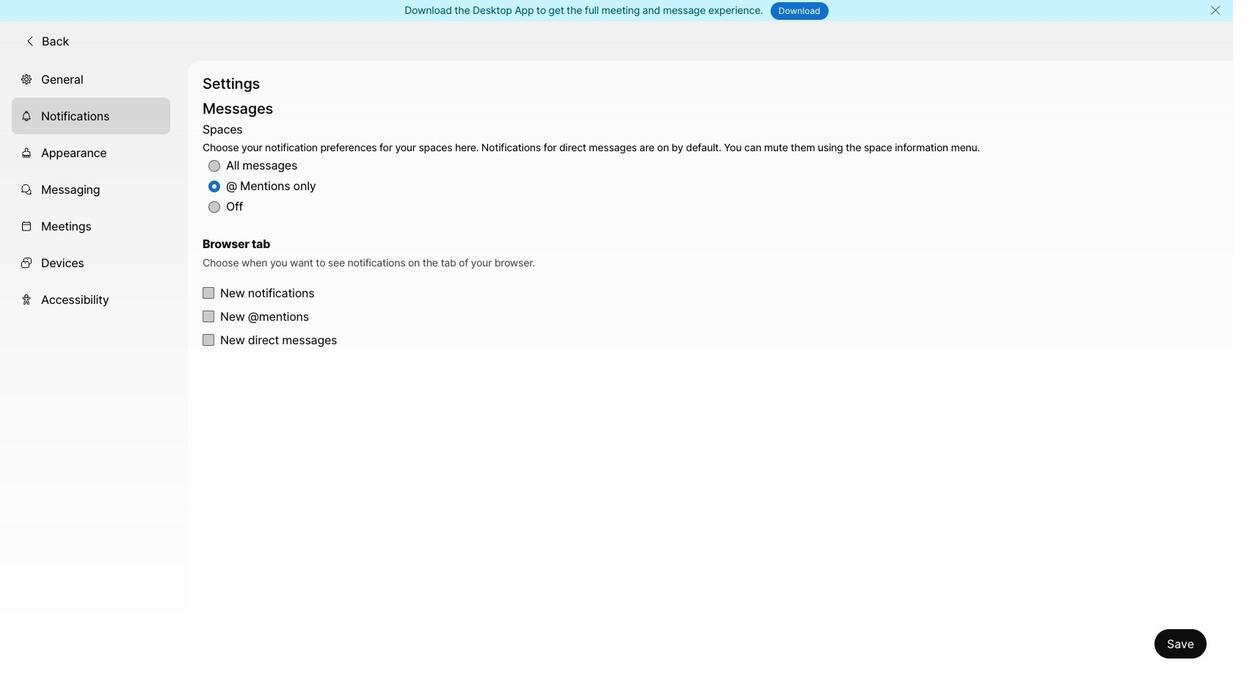 Task type: locate. For each thing, give the bounding box(es) containing it.
accessibility tab
[[12, 281, 170, 318]]

appearance tab
[[12, 134, 170, 171]]

option group
[[203, 119, 980, 217]]

devices tab
[[12, 244, 170, 281]]

Off radio
[[208, 201, 220, 213]]



Task type: vqa. For each thing, say whether or not it's contained in the screenshot.
'Webex' tab list
no



Task type: describe. For each thing, give the bounding box(es) containing it.
All messages radio
[[208, 160, 220, 172]]

@ Mentions only radio
[[208, 181, 220, 192]]

settings navigation
[[0, 61, 188, 682]]

meetings tab
[[12, 207, 170, 244]]

messaging tab
[[12, 171, 170, 207]]

cancel_16 image
[[1210, 4, 1222, 16]]

general tab
[[12, 61, 170, 97]]

notifications tab
[[12, 97, 170, 134]]



